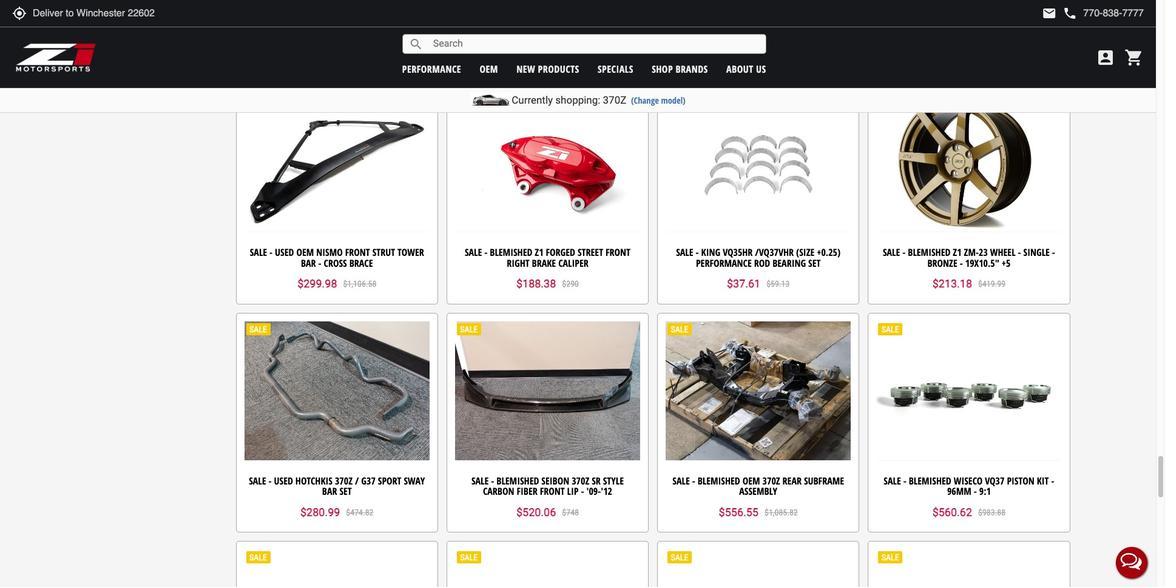 Task type: locate. For each thing, give the bounding box(es) containing it.
performance
[[696, 257, 752, 270]]

vq37
[[986, 475, 1005, 488]]

-
[[271, 17, 274, 31], [386, 17, 389, 31], [420, 17, 423, 31], [484, 17, 487, 31], [693, 17, 696, 31], [906, 17, 909, 31], [997, 28, 1000, 41], [270, 246, 273, 259], [485, 246, 488, 259], [696, 246, 699, 259], [903, 246, 906, 259], [1019, 246, 1022, 259], [1053, 246, 1056, 259], [319, 257, 322, 270], [960, 257, 964, 270], [269, 475, 272, 488], [491, 475, 494, 488], [693, 475, 696, 488], [904, 475, 907, 488], [1052, 475, 1055, 488], [581, 485, 584, 499], [974, 485, 978, 499]]

used for oem
[[275, 246, 294, 259]]

carbon
[[483, 485, 515, 499]]

23
[[347, 17, 356, 31], [979, 246, 988, 259]]

brake inside sale - blemished z1 forged street front right brake caliper - black
[[938, 28, 962, 41]]

0 horizontal spatial single
[[392, 17, 418, 31]]

shopping_cart link
[[1122, 48, 1145, 67]]

1 vertical spatial used
[[275, 246, 294, 259]]

$59.13
[[767, 279, 790, 289]]

account_box
[[1097, 48, 1116, 67]]

sway
[[404, 475, 425, 488]]

us
[[757, 62, 767, 76]]

0 horizontal spatial 23
[[347, 17, 356, 31]]

brake
[[938, 28, 962, 41], [532, 257, 556, 270]]

front inside the sale - blemished spc front camber arms (370z / g37 / q50 / q60)
[[550, 17, 574, 31]]

370z for sale - blemished seibon 370z sr style carbon fiber front lip - '09-'12
[[572, 475, 590, 488]]

sale for sale - king vq35hr /vq37vhr (size +0.25) performance rod bearing set
[[677, 246, 694, 259]]

$983.88
[[979, 508, 1006, 518]]

mail phone
[[1043, 6, 1078, 21]]

set inside sale - used hotchkis 370z / g37 sport sway bar set
[[340, 485, 352, 499]]

1 vertical spatial zm-
[[965, 246, 979, 259]]

1 horizontal spatial oem
[[480, 62, 498, 76]]

0 horizontal spatial caliper
[[559, 257, 589, 270]]

370z inside sale - used hotchkis 370z / g37 sport sway bar set
[[335, 475, 353, 488]]

front inside sale - blemished z1 forged street front right brake caliper - black
[[1028, 17, 1053, 31]]

single for sale - blemished z1 zm-23 wheel - single - gunmetallic
[[392, 17, 418, 31]]

set up $280.99 $474.82 at bottom left
[[340, 485, 352, 499]]

(370z
[[501, 28, 522, 41]]

sale inside the sale - blemished spc front camber arms (370z / g37 / q50 / q60)
[[464, 17, 481, 31]]

tower
[[398, 246, 424, 259]]

- inside sale - used hotchkis 370z / g37 sport sway bar set
[[269, 475, 272, 488]]

z1 inside sale - blemished z1 forged street front right brake caliper
[[535, 246, 544, 259]]

sale
[[251, 17, 268, 31], [464, 17, 481, 31], [674, 17, 691, 31], [887, 17, 904, 31], [250, 246, 267, 259], [465, 246, 482, 259], [677, 246, 694, 259], [883, 246, 901, 259], [249, 475, 266, 488], [472, 475, 489, 488], [673, 475, 690, 488], [884, 475, 902, 488]]

0 vertical spatial 23
[[347, 17, 356, 31]]

1 vertical spatial set
[[340, 485, 352, 499]]

caliper for sale - blemished z1 forged street front right brake caliper
[[559, 257, 589, 270]]

blemished for sale - blemished oem 370z rear subframe assembly
[[698, 475, 741, 488]]

370z right cjm on the right of the page
[[737, 17, 755, 31]]

sale inside the sale - blemished seibon 370z sr style carbon fiber front lip - '09-'12
[[472, 475, 489, 488]]

q60)
[[577, 28, 595, 41]]

set for /
[[340, 485, 352, 499]]

23 inside sale - blemished z1 zm-23 wheel - single - bronze - 19x10.5" +5
[[979, 246, 988, 259]]

0 vertical spatial right
[[913, 28, 936, 41]]

/ inside sale - used hotchkis 370z / g37 sport sway bar set
[[355, 475, 359, 488]]

used for cjm
[[699, 17, 718, 31]]

blemished for sale - blemished seibon 370z sr style carbon fiber front lip - '09-'12
[[497, 475, 539, 488]]

used left cjm on the right of the page
[[699, 17, 718, 31]]

single right +5
[[1024, 246, 1050, 259]]

sale for sale - used hotchkis 370z / g37 sport sway bar set
[[249, 475, 266, 488]]

1 horizontal spatial set
[[809, 257, 821, 270]]

blemished inside sale - blemished wiseco vq37 piston kit - 96mm - 9:1
[[909, 475, 952, 488]]

phone
[[1063, 6, 1078, 21]]

sale - used cjm 370z road race fuel pump
[[674, 17, 844, 31]]

right for sale - blemished z1 forged street front right brake caliper - black
[[913, 28, 936, 41]]

0 horizontal spatial oem
[[297, 246, 314, 259]]

1 vertical spatial street
[[578, 246, 604, 259]]

370z left rear
[[763, 475, 781, 488]]

1 vertical spatial oem
[[297, 246, 314, 259]]

0 vertical spatial forged
[[968, 17, 997, 31]]

0 vertical spatial used
[[699, 17, 718, 31]]

1 vertical spatial forged
[[546, 246, 576, 259]]

sale - used oem nismo front strut tower bar - cross brace
[[250, 246, 424, 270]]

2 horizontal spatial oem
[[743, 475, 761, 488]]

0 vertical spatial brake
[[938, 28, 962, 41]]

oem left "new"
[[480, 62, 498, 76]]

oem inside the sale - blemished oem 370z rear subframe assembly
[[743, 475, 761, 488]]

mail link
[[1043, 6, 1057, 21]]

street for sale - blemished z1 forged street front right brake caliper
[[578, 246, 604, 259]]

kit
[[1038, 475, 1050, 488]]

sale for sale - blemished spc front camber arms (370z / g37 / q50 / q60)
[[464, 17, 481, 31]]

sale inside sale - blemished z1 forged street front right brake caliper - black
[[887, 17, 904, 31]]

sale inside sale - blemished wiseco vq37 piston kit - 96mm - 9:1
[[884, 475, 902, 488]]

1 horizontal spatial g37
[[531, 28, 545, 41]]

wheel inside sale - blemished z1 zm-23 wheel - single - gunmetallic
[[358, 17, 384, 31]]

$213.18 $419.99
[[933, 278, 1006, 290]]

oem link
[[480, 62, 498, 76]]

1 vertical spatial g37
[[362, 475, 376, 488]]

370z for sale - used cjm 370z road race fuel pump
[[737, 17, 755, 31]]

single up search
[[392, 17, 418, 31]]

370z inside the sale - blemished oem 370z rear subframe assembly
[[763, 475, 781, 488]]

set inside sale - king vq35hr /vq37vhr (size +0.25) performance rod bearing set
[[809, 257, 821, 270]]

forged for sale - blemished z1 forged street front right brake caliper
[[546, 246, 576, 259]]

new products link
[[517, 62, 580, 76]]

0 horizontal spatial street
[[578, 246, 604, 259]]

+0.25)
[[817, 246, 841, 259]]

rod
[[755, 257, 771, 270]]

currently shopping: 370z (change model)
[[512, 94, 686, 106]]

sale for sale - blemished z1 zm-23 wheel - single - gunmetallic
[[251, 17, 268, 31]]

1 horizontal spatial caliper
[[965, 28, 995, 41]]

2 vertical spatial used
[[274, 475, 293, 488]]

g37 left the sport
[[362, 475, 376, 488]]

g37
[[531, 28, 545, 41], [362, 475, 376, 488]]

g37 inside sale - used hotchkis 370z / g37 sport sway bar set
[[362, 475, 376, 488]]

0 horizontal spatial bar
[[301, 257, 316, 270]]

performance link
[[402, 62, 462, 76]]

blemished inside the sale - blemished oem 370z rear subframe assembly
[[698, 475, 741, 488]]

1 vertical spatial brake
[[532, 257, 556, 270]]

0 horizontal spatial set
[[340, 485, 352, 499]]

subframe
[[805, 475, 845, 488]]

used left hotchkis
[[274, 475, 293, 488]]

caliper inside sale - blemished z1 forged street front right brake caliper
[[559, 257, 589, 270]]

1 vertical spatial right
[[507, 257, 530, 270]]

single inside sale - blemished z1 zm-23 wheel - single - bronze - 19x10.5" +5
[[1024, 246, 1050, 259]]

wiseco
[[954, 475, 983, 488]]

blemished inside sale - blemished z1 forged street front right brake caliper - black
[[912, 17, 954, 31]]

used left nismo
[[275, 246, 294, 259]]

style
[[603, 475, 624, 488]]

front inside sale - blemished z1 forged street front right brake caliper
[[606, 246, 631, 259]]

0 vertical spatial g37
[[531, 28, 545, 41]]

wheel
[[358, 17, 384, 31], [991, 246, 1016, 259]]

blemished inside sale - blemished z1 zm-23 wheel - single - gunmetallic
[[276, 17, 319, 31]]

g37 inside the sale - blemished spc front camber arms (370z / g37 / q50 / q60)
[[531, 28, 545, 41]]

sale - blemished z1 zm-23 wheel - single - gunmetallic
[[251, 17, 423, 41]]

forged inside sale - blemished z1 forged street front right brake caliper - black
[[968, 17, 997, 31]]

used inside sale - used hotchkis 370z / g37 sport sway bar set
[[274, 475, 293, 488]]

$188.38 $290
[[517, 278, 579, 290]]

0 vertical spatial zm-
[[332, 17, 347, 31]]

street left mail link
[[1000, 17, 1025, 31]]

1 vertical spatial caliper
[[559, 257, 589, 270]]

1 horizontal spatial bar
[[322, 485, 337, 499]]

wheel for gunmetallic
[[358, 17, 384, 31]]

1 horizontal spatial street
[[1000, 17, 1025, 31]]

pump
[[822, 17, 844, 31]]

0 vertical spatial set
[[809, 257, 821, 270]]

specials link
[[598, 62, 634, 76]]

370z left sr
[[572, 475, 590, 488]]

1 horizontal spatial wheel
[[991, 246, 1016, 259]]

0 horizontal spatial g37
[[362, 475, 376, 488]]

g37 up $473.98
[[531, 28, 545, 41]]

new
[[517, 62, 536, 76]]

products
[[538, 62, 580, 76]]

blemished inside sale - blemished z1 zm-23 wheel - single - bronze - 19x10.5" +5
[[909, 246, 951, 259]]

$213.18
[[933, 278, 973, 290]]

1 horizontal spatial brake
[[938, 28, 962, 41]]

blemished for sale - blemished z1 zm-23 wheel - single - bronze - 19x10.5" +5
[[909, 246, 951, 259]]

right for sale - blemished z1 forged street front right brake caliper
[[507, 257, 530, 270]]

1 vertical spatial 23
[[979, 246, 988, 259]]

used
[[699, 17, 718, 31], [275, 246, 294, 259], [274, 475, 293, 488]]

1 vertical spatial bar
[[322, 485, 337, 499]]

sale inside sale - blemished z1 forged street front right brake caliper
[[465, 246, 482, 259]]

single inside sale - blemished z1 zm-23 wheel - single - gunmetallic
[[392, 17, 418, 31]]

sale inside the sale - blemished oem 370z rear subframe assembly
[[673, 475, 690, 488]]

23 for bronze
[[979, 246, 988, 259]]

right
[[913, 28, 936, 41], [507, 257, 530, 270]]

23 inside sale - blemished z1 zm-23 wheel - single - gunmetallic
[[347, 17, 356, 31]]

oem up $556.55 $1,085.82
[[743, 475, 761, 488]]

370z right hotchkis
[[335, 475, 353, 488]]

forged left black
[[968, 17, 997, 31]]

used inside sale - used oem nismo front strut tower bar - cross brace
[[275, 246, 294, 259]]

0 horizontal spatial wheel
[[358, 17, 384, 31]]

right inside sale - blemished z1 forged street front right brake caliper - black
[[913, 28, 936, 41]]

bar inside sale - used hotchkis 370z / g37 sport sway bar set
[[322, 485, 337, 499]]

370z left (change on the top right of the page
[[603, 94, 627, 106]]

brake inside sale - blemished z1 forged street front right brake caliper
[[532, 257, 556, 270]]

z1 for sale - blemished z1 zm-23 wheel - single - bronze - 19x10.5" +5
[[954, 246, 962, 259]]

blemished for sale - blemished z1 forged street front right brake caliper - black
[[912, 17, 954, 31]]

sale inside sale - king vq35hr /vq37vhr (size +0.25) performance rod bearing set
[[677, 246, 694, 259]]

1 horizontal spatial single
[[1024, 246, 1050, 259]]

370z inside the sale - blemished seibon 370z sr style carbon fiber front lip - '09-'12
[[572, 475, 590, 488]]

brake for sale - blemished z1 forged street front right brake caliper - black
[[938, 28, 962, 41]]

blemished inside the sale - blemished spc front camber arms (370z / g37 / q50 / q60)
[[489, 17, 532, 31]]

0 vertical spatial oem
[[480, 62, 498, 76]]

$1,106.58
[[343, 279, 377, 289]]

$520.06
[[517, 506, 556, 519]]

caliper inside sale - blemished z1 forged street front right brake caliper - black
[[965, 28, 995, 41]]

set for (size
[[809, 257, 821, 270]]

$560.62
[[933, 506, 973, 519]]

forged up the $290
[[546, 246, 576, 259]]

0 vertical spatial caliper
[[965, 28, 995, 41]]

z1 for sale - blemished z1 forged street front right brake caliper - black
[[957, 17, 966, 31]]

1 vertical spatial wheel
[[991, 246, 1016, 259]]

street inside sale - blemished z1 forged street front right brake caliper
[[578, 246, 604, 259]]

cjm
[[720, 17, 735, 31]]

0 vertical spatial street
[[1000, 17, 1025, 31]]

blemished
[[276, 17, 319, 31], [489, 17, 532, 31], [912, 17, 954, 31], [490, 246, 533, 259], [909, 246, 951, 259], [497, 475, 539, 488], [698, 475, 741, 488], [909, 475, 952, 488]]

/ up $474.82
[[355, 475, 359, 488]]

0 vertical spatial bar
[[301, 257, 316, 270]]

right inside sale - blemished z1 forged street front right brake caliper
[[507, 257, 530, 270]]

$499.98
[[725, 49, 764, 62]]

zm- inside sale - blemished z1 zm-23 wheel - single - bronze - 19x10.5" +5
[[965, 246, 979, 259]]

blemished for sale - blemished z1 forged street front right brake caliper
[[490, 246, 533, 259]]

oem inside sale - used oem nismo front strut tower bar - cross brace
[[297, 246, 314, 259]]

oem for sale - blemished oem 370z rear subframe assembly
[[743, 475, 761, 488]]

front
[[550, 17, 574, 31], [1028, 17, 1053, 31], [345, 246, 370, 259], [606, 246, 631, 259], [540, 485, 565, 499]]

street inside sale - blemished z1 forged street front right brake caliper - black
[[1000, 17, 1025, 31]]

blemished inside sale - blemished z1 forged street front right brake caliper
[[490, 246, 533, 259]]

0 horizontal spatial right
[[507, 257, 530, 270]]

sale for sale - blemished seibon 370z sr style carbon fiber front lip - '09-'12
[[472, 475, 489, 488]]

street up the $290
[[578, 246, 604, 259]]

2 vertical spatial oem
[[743, 475, 761, 488]]

0 horizontal spatial brake
[[532, 257, 556, 270]]

wheel inside sale - blemished z1 zm-23 wheel - single - bronze - 19x10.5" +5
[[991, 246, 1016, 259]]

zm- inside sale - blemished z1 zm-23 wheel - single - gunmetallic
[[332, 17, 347, 31]]

sale for sale - blemished z1 forged street front right brake caliper - black
[[887, 17, 904, 31]]

- inside sale - king vq35hr /vq37vhr (size +0.25) performance rod bearing set
[[696, 246, 699, 259]]

sale - blemished z1 forged street front right brake caliper - black
[[887, 17, 1053, 41]]

set right bearing
[[809, 257, 821, 270]]

wheel for bronze
[[991, 246, 1016, 259]]

about us link
[[727, 62, 767, 76]]

nismo
[[317, 246, 343, 259]]

caliper left black
[[965, 28, 995, 41]]

$37.61 $59.13
[[727, 278, 790, 290]]

forged inside sale - blemished z1 forged street front right brake caliper
[[546, 246, 576, 259]]

bar up $299.98
[[301, 257, 316, 270]]

370z for sale - blemished oem 370z rear subframe assembly
[[763, 475, 781, 488]]

sale inside sale - used hotchkis 370z / g37 sport sway bar set
[[249, 475, 266, 488]]

/ left q50
[[547, 28, 551, 41]]

fuel
[[802, 17, 819, 31]]

1 horizontal spatial 23
[[979, 246, 988, 259]]

caliper up the $290
[[559, 257, 589, 270]]

1 horizontal spatial right
[[913, 28, 936, 41]]

blemished inside the sale - blemished seibon 370z sr style carbon fiber front lip - '09-'12
[[497, 475, 539, 488]]

sale inside sale - used oem nismo front strut tower bar - cross brace
[[250, 246, 267, 259]]

$473.98
[[511, 49, 551, 62]]

23 for gunmetallic
[[347, 17, 356, 31]]

arms
[[610, 17, 632, 31]]

0 horizontal spatial forged
[[546, 246, 576, 259]]

sale inside sale - blemished z1 zm-23 wheel - single - bronze - 19x10.5" +5
[[883, 246, 901, 259]]

0 vertical spatial single
[[392, 17, 418, 31]]

sale - blemished spc front camber arms (370z / g37 / q50 / q60)
[[464, 17, 632, 41]]

bar inside sale - used oem nismo front strut tower bar - cross brace
[[301, 257, 316, 270]]

1 horizontal spatial forged
[[968, 17, 997, 31]]

$188.38
[[517, 278, 556, 290]]

1 vertical spatial single
[[1024, 246, 1050, 259]]

brake for sale - blemished z1 forged street front right brake caliper
[[532, 257, 556, 270]]

1 horizontal spatial zm-
[[965, 246, 979, 259]]

z1 inside sale - blemished z1 zm-23 wheel - single - gunmetallic
[[321, 17, 330, 31]]

sale inside sale - blemished z1 zm-23 wheel - single - gunmetallic
[[251, 17, 268, 31]]

bar up $280.99 $474.82 at bottom left
[[322, 485, 337, 499]]

oem left nismo
[[297, 246, 314, 259]]

z1 inside sale - blemished z1 forged street front right brake caliper - black
[[957, 17, 966, 31]]

370z
[[737, 17, 755, 31], [603, 94, 627, 106], [335, 475, 353, 488], [572, 475, 590, 488], [763, 475, 781, 488]]

sale for sale - blemished wiseco vq37 piston kit - 96mm - 9:1
[[884, 475, 902, 488]]

lip
[[568, 485, 579, 499]]

0 horizontal spatial zm-
[[332, 17, 347, 31]]

0 vertical spatial wheel
[[358, 17, 384, 31]]

z1 inside sale - blemished z1 zm-23 wheel - single - bronze - 19x10.5" +5
[[954, 246, 962, 259]]



Task type: describe. For each thing, give the bounding box(es) containing it.
shop brands
[[652, 62, 708, 76]]

assembly
[[740, 485, 778, 499]]

96mm
[[948, 485, 972, 499]]

brands
[[676, 62, 708, 76]]

sale for sale - used cjm 370z road race fuel pump
[[674, 17, 691, 31]]

about us
[[727, 62, 767, 76]]

$280.99 $474.82
[[301, 506, 374, 519]]

forged for sale - blemished z1 forged street front right brake caliper - black
[[968, 17, 997, 31]]

$1,085.82
[[765, 508, 798, 518]]

sale - blemished oem 370z rear subframe assembly
[[673, 475, 845, 499]]

phone link
[[1063, 6, 1145, 21]]

z1 for sale - blemished z1 zm-23 wheel - single - gunmetallic
[[321, 17, 330, 31]]

sale - blemished wiseco vq37 piston kit - 96mm - 9:1
[[884, 475, 1055, 499]]

blemished for sale - blemished wiseco vq37 piston kit - 96mm - 9:1
[[909, 475, 952, 488]]

brace
[[350, 257, 373, 270]]

370z for sale - used hotchkis 370z / g37 sport sway bar set
[[335, 475, 353, 488]]

sale - king vq35hr /vq37vhr (size +0.25) performance rod bearing set
[[677, 246, 841, 270]]

$473.98 $649.95
[[511, 49, 585, 62]]

sale for sale - blemished z1 zm-23 wheel - single - bronze - 19x10.5" +5
[[883, 246, 901, 259]]

model)
[[662, 95, 686, 106]]

caliper for sale - blemished z1 forged street front right brake caliper - black
[[965, 28, 995, 41]]

blemished for sale - blemished z1 zm-23 wheel - single - gunmetallic
[[276, 17, 319, 31]]

- inside the sale - blemished spc front camber arms (370z / g37 / q50 / q60)
[[484, 17, 487, 31]]

gunmetallic
[[311, 28, 364, 41]]

$290
[[563, 279, 579, 289]]

sale - used hotchkis 370z / g37 sport sway bar set
[[249, 475, 425, 499]]

about
[[727, 62, 754, 76]]

/ right q50
[[571, 28, 575, 41]]

my_location
[[12, 6, 27, 21]]

+5
[[1002, 257, 1011, 270]]

zm- for gunmetallic
[[332, 17, 347, 31]]

black
[[1003, 28, 1026, 41]]

sale for sale - blemished z1 forged street front right brake caliper
[[465, 246, 482, 259]]

shop brands link
[[652, 62, 708, 76]]

- inside the sale - blemished oem 370z rear subframe assembly
[[693, 475, 696, 488]]

19x10.5"
[[966, 257, 1000, 270]]

shopping_cart
[[1125, 48, 1145, 67]]

sr
[[592, 475, 601, 488]]

$37.61
[[727, 278, 761, 290]]

z1 for sale - blemished z1 forged street front right brake caliper
[[535, 246, 544, 259]]

front inside the sale - blemished seibon 370z sr style carbon fiber front lip - '09-'12
[[540, 485, 565, 499]]

piston
[[1008, 475, 1035, 488]]

$299.98 $1,106.58
[[298, 278, 377, 290]]

race
[[781, 17, 800, 31]]

mail
[[1043, 6, 1057, 21]]

'09-
[[587, 485, 601, 499]]

front inside sale - used oem nismo front strut tower bar - cross brace
[[345, 246, 370, 259]]

single for sale - blemished z1 zm-23 wheel - single - bronze - 19x10.5" +5
[[1024, 246, 1050, 259]]

z1 motorsports logo image
[[15, 43, 97, 73]]

sale - blemished z1 forged street front right brake caliper
[[465, 246, 631, 270]]

$280.99
[[301, 506, 340, 519]]

bronze
[[928, 257, 958, 270]]

sale for sale - blemished oem 370z rear subframe assembly
[[673, 475, 690, 488]]

camber
[[577, 17, 608, 31]]

specials
[[598, 62, 634, 76]]

search
[[409, 37, 424, 51]]

strut
[[373, 246, 395, 259]]

$474.82
[[346, 508, 374, 518]]

(change model) link
[[631, 95, 686, 106]]

$520.06 $748
[[517, 506, 579, 519]]

$560.62 $983.88
[[933, 506, 1006, 519]]

shop
[[652, 62, 673, 76]]

used for hotchkis
[[274, 475, 293, 488]]

king
[[702, 246, 721, 259]]

new products
[[517, 62, 580, 76]]

cross
[[324, 257, 347, 270]]

sale - blemished seibon 370z sr style carbon fiber front lip - '09-'12
[[472, 475, 624, 499]]

$748
[[563, 508, 579, 518]]

shopping:
[[556, 94, 601, 106]]

performance
[[402, 62, 462, 76]]

sale - blemished z1 zm-23 wheel - single - bronze - 19x10.5" +5
[[883, 246, 1056, 270]]

account_box link
[[1094, 48, 1119, 67]]

zm- for bronze
[[965, 246, 979, 259]]

$419.99
[[979, 279, 1006, 289]]

currently
[[512, 94, 553, 106]]

q50
[[554, 28, 568, 41]]

road
[[757, 17, 778, 31]]

$556.55
[[719, 506, 759, 519]]

seibon
[[542, 475, 570, 488]]

hotchkis
[[296, 475, 333, 488]]

rear
[[783, 475, 802, 488]]

- inside sale - blemished z1 forged street front right brake caliper
[[485, 246, 488, 259]]

$556.55 $1,085.82
[[719, 506, 798, 519]]

blemished for sale - blemished spc front camber arms (370z / g37 / q50 / q60)
[[489, 17, 532, 31]]

sport
[[378, 475, 402, 488]]

Search search field
[[424, 35, 766, 53]]

oem for sale - used oem nismo front strut tower bar - cross brace
[[297, 246, 314, 259]]

sale for sale - used oem nismo front strut tower bar - cross brace
[[250, 246, 267, 259]]

/ right (370z
[[524, 28, 528, 41]]

spc
[[534, 17, 547, 31]]

9:1
[[980, 485, 992, 499]]

street for sale - blemished z1 forged street front right brake caliper - black
[[1000, 17, 1025, 31]]

(change
[[631, 95, 659, 106]]



Task type: vqa. For each thing, say whether or not it's contained in the screenshot.
small
no



